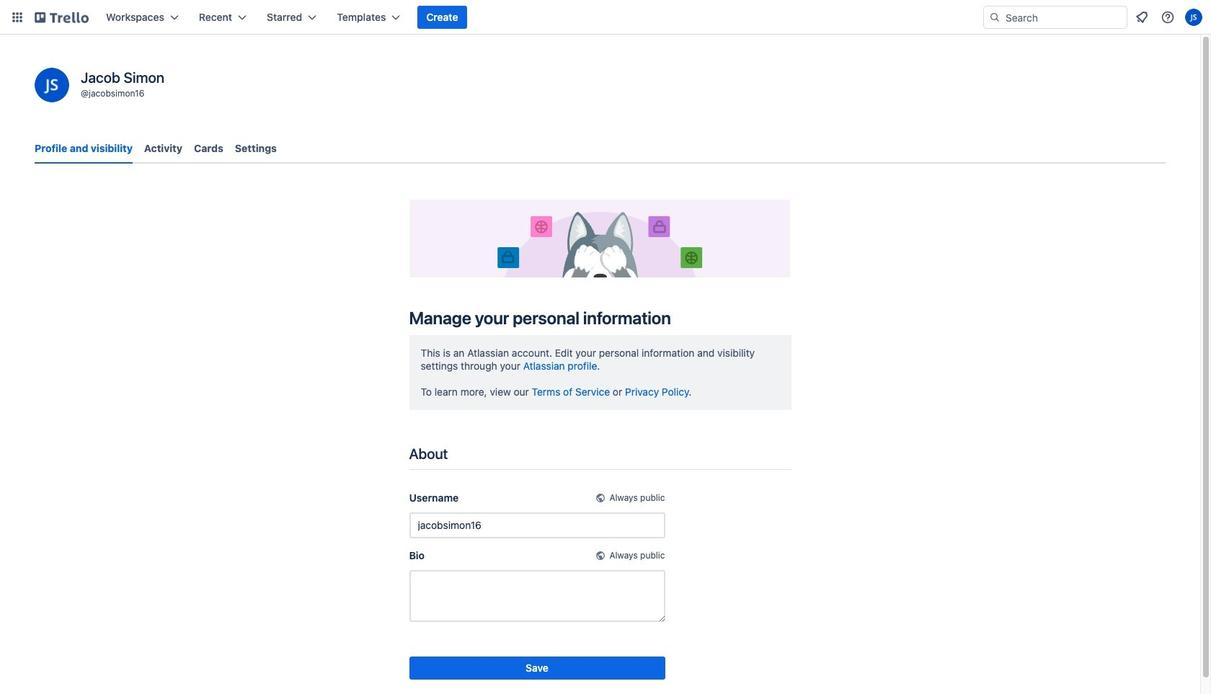 Task type: describe. For each thing, give the bounding box(es) containing it.
jacob simon (jacobsimon16) image
[[35, 68, 69, 102]]

back to home image
[[35, 6, 89, 29]]

search image
[[989, 12, 1001, 23]]

Search field
[[1001, 6, 1127, 28]]



Task type: vqa. For each thing, say whether or not it's contained in the screenshot.
Back to home image
yes



Task type: locate. For each thing, give the bounding box(es) containing it.
open information menu image
[[1161, 10, 1175, 25]]

None text field
[[409, 512, 665, 538]]

None text field
[[409, 570, 665, 622]]

primary element
[[0, 0, 1211, 35]]

jacob simon (jacobsimon16) image
[[1185, 9, 1203, 26]]

0 notifications image
[[1133, 9, 1151, 26]]



